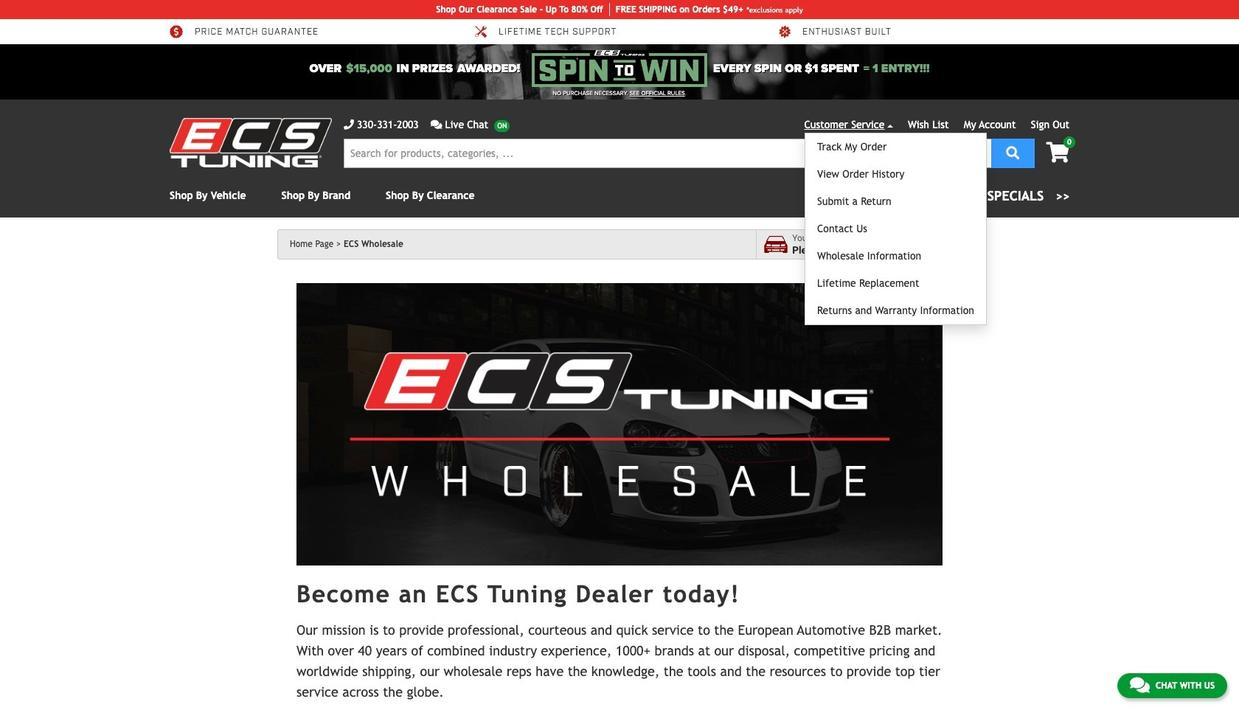 Task type: vqa. For each thing, say whether or not it's contained in the screenshot.
fourth Qty: from the top
no



Task type: describe. For each thing, give the bounding box(es) containing it.
ecs tuning image
[[170, 118, 332, 168]]

comments image
[[1130, 677, 1150, 694]]

search image
[[1007, 146, 1020, 159]]



Task type: locate. For each thing, give the bounding box(es) containing it.
shopping cart image
[[1047, 142, 1070, 163]]

phone image
[[344, 120, 354, 130]]

comments image
[[431, 120, 442, 130]]

ecs tuning 'spin to win' contest logo image
[[532, 50, 708, 87]]

Search text field
[[344, 139, 992, 168]]



